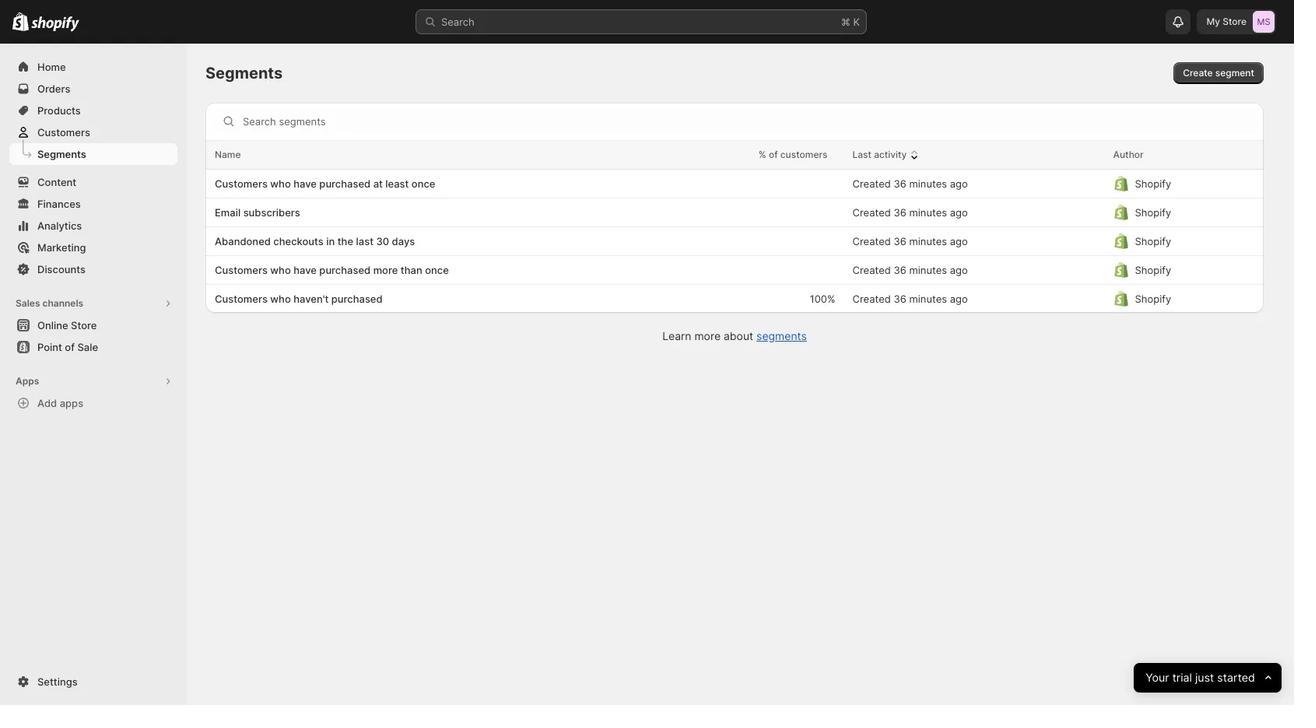 Task type: describe. For each thing, give the bounding box(es) containing it.
store for online store
[[71, 319, 97, 332]]

just
[[1196, 671, 1215, 685]]

segments
[[757, 329, 807, 343]]

customers for customers
[[37, 126, 90, 139]]

channels
[[42, 297, 83, 309]]

checkouts
[[274, 235, 324, 248]]

haven't
[[294, 293, 329, 305]]

my
[[1207, 16, 1221, 27]]

online store
[[37, 319, 97, 332]]

customers for customers who have purchased at least once
[[215, 178, 268, 190]]

3 created from the top
[[853, 235, 891, 248]]

author
[[1114, 149, 1144, 160]]

1 shopify from the top
[[1136, 178, 1172, 190]]

point of sale button
[[0, 336, 187, 358]]

point
[[37, 341, 62, 354]]

least
[[386, 178, 409, 190]]

in
[[326, 235, 335, 248]]

abandoned checkouts in the last 30 days
[[215, 235, 415, 248]]

apps button
[[9, 371, 178, 392]]

customers for customers who have purchased more than once
[[215, 264, 268, 276]]

0 vertical spatial segments
[[206, 64, 283, 83]]

customers
[[781, 149, 828, 160]]

created for customers who have purchased more than once
[[853, 264, 891, 276]]

shopify for customers who have purchased more than once
[[1136, 264, 1172, 276]]

Search segments text field
[[243, 109, 1258, 134]]

1 36 from the top
[[894, 178, 907, 190]]

create segment
[[1184, 67, 1255, 79]]

segments link
[[9, 143, 178, 165]]

discounts
[[37, 263, 86, 276]]

search
[[442, 16, 475, 28]]

once for customers who have purchased at least once
[[412, 178, 436, 190]]

email subscribers
[[215, 206, 300, 219]]

abandoned
[[215, 235, 271, 248]]

customers who have purchased at least once
[[215, 178, 436, 190]]

minutes for email subscribers
[[910, 206, 948, 219]]

activity
[[875, 149, 907, 160]]

shopify for email subscribers
[[1136, 206, 1172, 219]]

finances
[[37, 198, 81, 210]]

segments link
[[757, 329, 807, 343]]

30
[[376, 235, 389, 248]]

subscribers
[[243, 206, 300, 219]]

customers who have purchased at least once link
[[215, 176, 661, 192]]

products link
[[9, 100, 178, 121]]

0 horizontal spatial more
[[373, 264, 398, 276]]

last activity
[[853, 149, 907, 160]]

have for at
[[294, 178, 317, 190]]

36 for email subscribers
[[894, 206, 907, 219]]

analytics link
[[9, 215, 178, 237]]

abandoned checkouts in the last 30 days link
[[215, 234, 661, 249]]

customers who haven't purchased
[[215, 293, 383, 305]]

1 minutes from the top
[[910, 178, 948, 190]]

your
[[1146, 671, 1170, 685]]

content
[[37, 176, 76, 188]]

online
[[37, 319, 68, 332]]

ago for customers who haven't purchased
[[951, 293, 968, 305]]

customers who haven't purchased link
[[215, 291, 661, 307]]

content link
[[9, 171, 178, 193]]

once for customers who have purchased more than once
[[425, 264, 449, 276]]

email
[[215, 206, 241, 219]]

orders
[[37, 83, 70, 95]]

purchased for more
[[320, 264, 371, 276]]

settings
[[37, 676, 78, 688]]

of for sale
[[65, 341, 75, 354]]

learn more about segments
[[663, 329, 807, 343]]

about
[[724, 329, 754, 343]]

3 ago from the top
[[951, 235, 968, 248]]

customers link
[[9, 121, 178, 143]]

customers for customers who haven't purchased
[[215, 293, 268, 305]]

who for customers who have purchased at least once
[[270, 178, 291, 190]]

1 vertical spatial more
[[695, 329, 721, 343]]

sale
[[77, 341, 98, 354]]

purchased for at
[[320, 178, 371, 190]]

3 shopify from the top
[[1136, 235, 1172, 248]]

3 36 from the top
[[894, 235, 907, 248]]

marketing
[[37, 241, 86, 254]]

name
[[215, 149, 241, 160]]

⌘
[[842, 16, 851, 28]]

sales
[[16, 297, 40, 309]]

products
[[37, 104, 81, 117]]

minutes for customers who have purchased more than once
[[910, 264, 948, 276]]



Task type: locate. For each thing, give the bounding box(es) containing it.
2 have from the top
[[294, 264, 317, 276]]

orders link
[[9, 78, 178, 100]]

1 vertical spatial once
[[425, 264, 449, 276]]

analytics
[[37, 220, 82, 232]]

online store link
[[9, 315, 178, 336]]

store up sale
[[71, 319, 97, 332]]

who down the checkouts
[[270, 264, 291, 276]]

discounts link
[[9, 259, 178, 280]]

the
[[338, 235, 354, 248]]

trial
[[1173, 671, 1193, 685]]

who for customers who haven't purchased
[[270, 293, 291, 305]]

%
[[759, 149, 767, 160]]

days
[[392, 235, 415, 248]]

0 vertical spatial store
[[1223, 16, 1247, 27]]

home link
[[9, 56, 178, 78]]

1 ago from the top
[[951, 178, 968, 190]]

5 shopify from the top
[[1136, 293, 1172, 305]]

who left haven't
[[270, 293, 291, 305]]

created for customers who haven't purchased
[[853, 293, 891, 305]]

home
[[37, 61, 66, 73]]

1 horizontal spatial segments
[[206, 64, 283, 83]]

1 horizontal spatial more
[[695, 329, 721, 343]]

store inside button
[[71, 319, 97, 332]]

who up "subscribers"
[[270, 178, 291, 190]]

0 vertical spatial of
[[769, 149, 778, 160]]

shopify
[[1136, 178, 1172, 190], [1136, 206, 1172, 219], [1136, 235, 1172, 248], [1136, 264, 1172, 276], [1136, 293, 1172, 305]]

3 minutes from the top
[[910, 235, 948, 248]]

0 vertical spatial once
[[412, 178, 436, 190]]

4 created 36 minutes ago from the top
[[853, 264, 968, 276]]

% of customers
[[759, 149, 828, 160]]

marketing link
[[9, 237, 178, 259]]

your trial just started button
[[1134, 663, 1283, 693]]

36 for customers who haven't purchased
[[894, 293, 907, 305]]

1 vertical spatial of
[[65, 341, 75, 354]]

settings link
[[9, 671, 178, 693]]

0 vertical spatial have
[[294, 178, 317, 190]]

1 who from the top
[[270, 178, 291, 190]]

created 36 minutes ago for customers who have purchased more than once
[[853, 264, 968, 276]]

customers
[[37, 126, 90, 139], [215, 178, 268, 190], [215, 264, 268, 276], [215, 293, 268, 305]]

36 for customers who have purchased more than once
[[894, 264, 907, 276]]

have up "subscribers"
[[294, 178, 317, 190]]

more right learn on the top right of page
[[695, 329, 721, 343]]

last
[[356, 235, 374, 248]]

purchased down the
[[320, 264, 371, 276]]

my store
[[1207, 16, 1247, 27]]

customers inside customers who have purchased at least once link
[[215, 178, 268, 190]]

of left sale
[[65, 341, 75, 354]]

sales channels button
[[9, 293, 178, 315]]

segments
[[206, 64, 283, 83], [37, 148, 86, 160]]

1 vertical spatial store
[[71, 319, 97, 332]]

2 vertical spatial who
[[270, 293, 291, 305]]

add apps
[[37, 397, 83, 410]]

purchased down the customers who have purchased more than once
[[332, 293, 383, 305]]

0 horizontal spatial of
[[65, 341, 75, 354]]

5 36 from the top
[[894, 293, 907, 305]]

once
[[412, 178, 436, 190], [425, 264, 449, 276]]

2 who from the top
[[270, 264, 291, 276]]

36
[[894, 178, 907, 190], [894, 206, 907, 219], [894, 235, 907, 248], [894, 264, 907, 276], [894, 293, 907, 305]]

2 ago from the top
[[951, 206, 968, 219]]

customers who have purchased more than once
[[215, 264, 449, 276]]

1 created from the top
[[853, 178, 891, 190]]

create
[[1184, 67, 1214, 79]]

0 horizontal spatial store
[[71, 319, 97, 332]]

shopify image
[[12, 12, 29, 31], [31, 16, 80, 32]]

who
[[270, 178, 291, 190], [270, 264, 291, 276], [270, 293, 291, 305]]

5 minutes from the top
[[910, 293, 948, 305]]

apps
[[60, 397, 83, 410]]

minutes for customers who haven't purchased
[[910, 293, 948, 305]]

0 vertical spatial purchased
[[320, 178, 371, 190]]

add
[[37, 397, 57, 410]]

have for more
[[294, 264, 317, 276]]

more left than
[[373, 264, 398, 276]]

k
[[854, 16, 860, 28]]

1 horizontal spatial store
[[1223, 16, 1247, 27]]

0 horizontal spatial segments
[[37, 148, 86, 160]]

ago for email subscribers
[[951, 206, 968, 219]]

4 minutes from the top
[[910, 264, 948, 276]]

2 minutes from the top
[[910, 206, 948, 219]]

1 vertical spatial purchased
[[320, 264, 371, 276]]

of for customers
[[769, 149, 778, 160]]

add apps button
[[9, 392, 178, 414]]

2 36 from the top
[[894, 206, 907, 219]]

store
[[1223, 16, 1247, 27], [71, 319, 97, 332]]

than
[[401, 264, 423, 276]]

who for customers who have purchased more than once
[[270, 264, 291, 276]]

of inside point of sale link
[[65, 341, 75, 354]]

store right my
[[1223, 16, 1247, 27]]

my store image
[[1254, 11, 1275, 33]]

created
[[853, 178, 891, 190], [853, 206, 891, 219], [853, 235, 891, 248], [853, 264, 891, 276], [853, 293, 891, 305]]

minutes
[[910, 178, 948, 190], [910, 206, 948, 219], [910, 235, 948, 248], [910, 264, 948, 276], [910, 293, 948, 305]]

0 horizontal spatial shopify image
[[12, 12, 29, 31]]

100%
[[810, 293, 836, 305]]

created for email subscribers
[[853, 206, 891, 219]]

3 created 36 minutes ago from the top
[[853, 235, 968, 248]]

online store button
[[0, 315, 187, 336]]

customers inside customers link
[[37, 126, 90, 139]]

1 vertical spatial who
[[270, 264, 291, 276]]

1 have from the top
[[294, 178, 317, 190]]

sales channels
[[16, 297, 83, 309]]

4 36 from the top
[[894, 264, 907, 276]]

finances link
[[9, 193, 178, 215]]

purchased left at
[[320, 178, 371, 190]]

1 horizontal spatial shopify image
[[31, 16, 80, 32]]

segment
[[1216, 67, 1255, 79]]

ago
[[951, 178, 968, 190], [951, 206, 968, 219], [951, 235, 968, 248], [951, 264, 968, 276], [951, 293, 968, 305]]

0 vertical spatial more
[[373, 264, 398, 276]]

1 horizontal spatial of
[[769, 149, 778, 160]]

store for my store
[[1223, 16, 1247, 27]]

shopify for customers who haven't purchased
[[1136, 293, 1172, 305]]

purchased
[[320, 178, 371, 190], [320, 264, 371, 276], [332, 293, 383, 305]]

5 created 36 minutes ago from the top
[[853, 293, 968, 305]]

last activity button
[[853, 147, 923, 163]]

ago for customers who have purchased more than once
[[951, 264, 968, 276]]

once right least
[[412, 178, 436, 190]]

create segment link
[[1174, 62, 1265, 84]]

created 36 minutes ago
[[853, 178, 968, 190], [853, 206, 968, 219], [853, 235, 968, 248], [853, 264, 968, 276], [853, 293, 968, 305]]

have up haven't
[[294, 264, 317, 276]]

started
[[1218, 671, 1256, 685]]

5 ago from the top
[[951, 293, 968, 305]]

4 shopify from the top
[[1136, 264, 1172, 276]]

0 vertical spatial who
[[270, 178, 291, 190]]

email subscribers link
[[215, 205, 661, 220]]

point of sale link
[[9, 336, 178, 358]]

2 created 36 minutes ago from the top
[[853, 206, 968, 219]]

3 who from the top
[[270, 293, 291, 305]]

created 36 minutes ago for customers who haven't purchased
[[853, 293, 968, 305]]

1 vertical spatial have
[[294, 264, 317, 276]]

2 shopify from the top
[[1136, 206, 1172, 219]]

customers who have purchased more than once link
[[215, 262, 661, 278]]

2 created from the top
[[853, 206, 891, 219]]

4 created from the top
[[853, 264, 891, 276]]

point of sale
[[37, 341, 98, 354]]

created 36 minutes ago for email subscribers
[[853, 206, 968, 219]]

your trial just started
[[1146, 671, 1256, 685]]

have
[[294, 178, 317, 190], [294, 264, 317, 276]]

customers inside customers who have purchased more than once link
[[215, 264, 268, 276]]

last
[[853, 149, 872, 160]]

at
[[373, 178, 383, 190]]

1 created 36 minutes ago from the top
[[853, 178, 968, 190]]

⌘ k
[[842, 16, 860, 28]]

5 created from the top
[[853, 293, 891, 305]]

once right than
[[425, 264, 449, 276]]

apps
[[16, 375, 39, 387]]

customers inside customers who haven't purchased link
[[215, 293, 268, 305]]

of right %
[[769, 149, 778, 160]]

1 vertical spatial segments
[[37, 148, 86, 160]]

of
[[769, 149, 778, 160], [65, 341, 75, 354]]

4 ago from the top
[[951, 264, 968, 276]]

2 vertical spatial purchased
[[332, 293, 383, 305]]

learn
[[663, 329, 692, 343]]



Task type: vqa. For each thing, say whether or not it's contained in the screenshot.
TEXT BOX
no



